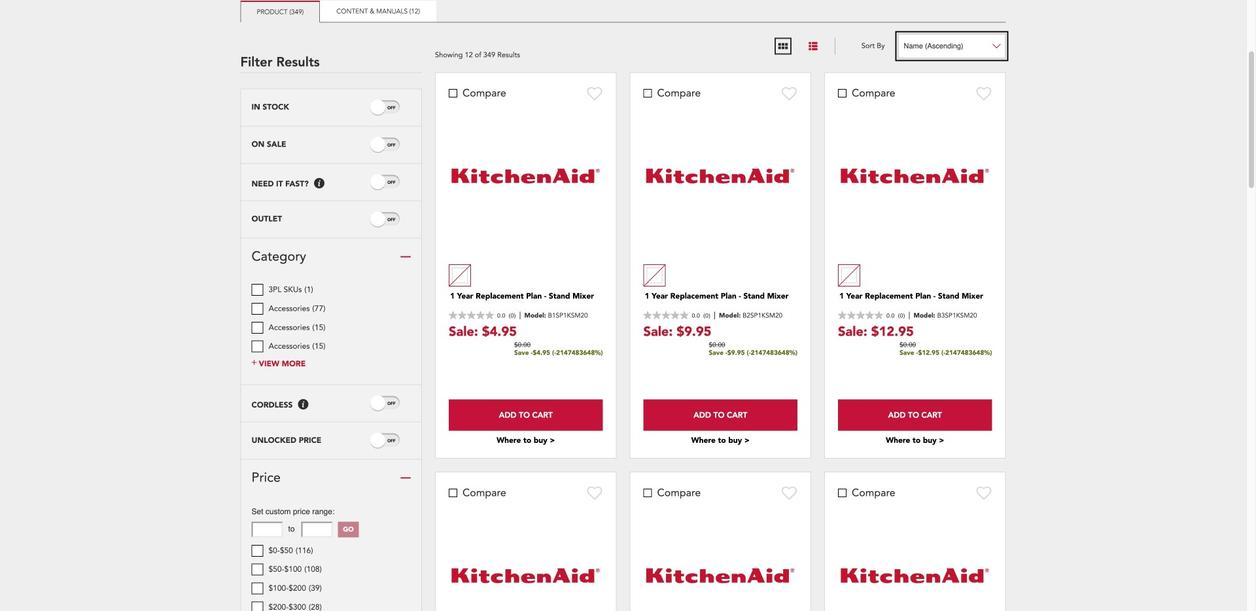 Task type: vqa. For each thing, say whether or not it's contained in the screenshot.
Model: KSM180LELB
no



Task type: locate. For each thing, give the bounding box(es) containing it.
Range To text field
[[301, 522, 333, 537]]

tooltip right need it fast? element
[[314, 178, 324, 188]]

1 vertical spatial tooltip
[[298, 399, 308, 410]]

tab list
[[240, 1, 1006, 23]]

1 horizontal spatial add to wish list image
[[976, 86, 992, 101]]

1 year replacement plan - stand mixer image
[[451, 101, 601, 251], [645, 101, 796, 251], [840, 101, 990, 251], [451, 500, 601, 611], [645, 500, 796, 611], [840, 500, 990, 611]]

1 other image from the left
[[452, 268, 468, 283]]

outlet filter is off switch
[[387, 216, 396, 223]]

cordless element
[[252, 401, 293, 410]]

0 vertical spatial tooltip
[[314, 178, 324, 188]]

other image
[[647, 268, 662, 283]]

0 horizontal spatial other image
[[452, 268, 468, 283]]

need it fast? element
[[252, 180, 309, 189]]

tooltip right cordless element
[[298, 399, 308, 410]]

tooltip for need it fast? element
[[314, 178, 324, 188]]

add to wish list image
[[587, 86, 603, 101], [782, 86, 798, 101], [587, 486, 603, 500], [976, 486, 992, 500]]

0 horizontal spatial tooltip
[[298, 399, 308, 410]]

tooltip
[[314, 178, 324, 188], [298, 399, 308, 410]]

category image
[[400, 252, 411, 262]]

1 horizontal spatial other image
[[841, 268, 857, 283]]

add to wish list image
[[976, 86, 992, 101], [782, 486, 798, 500]]

0 horizontal spatial add to wish list image
[[782, 486, 798, 500]]

1 horizontal spatial tooltip
[[314, 178, 324, 188]]

0 vertical spatial add to wish list image
[[976, 86, 992, 101]]

unlocked price filter is off switch
[[387, 437, 396, 444]]

cordless filter is off switch
[[387, 400, 396, 407]]

Range From text field
[[252, 522, 283, 537]]

other image
[[452, 268, 468, 283], [841, 268, 857, 283]]



Task type: describe. For each thing, give the bounding box(es) containing it.
in stock filter is off switch
[[387, 104, 396, 111]]

need it fast? filter is off switch
[[387, 179, 396, 186]]

product list view image
[[807, 40, 819, 52]]

1 vertical spatial add to wish list image
[[782, 486, 798, 500]]

2 other image from the left
[[841, 268, 857, 283]]

price image
[[400, 473, 411, 483]]

tooltip for cordless element
[[298, 399, 308, 410]]

on sale filter is off switch
[[387, 142, 396, 149]]



